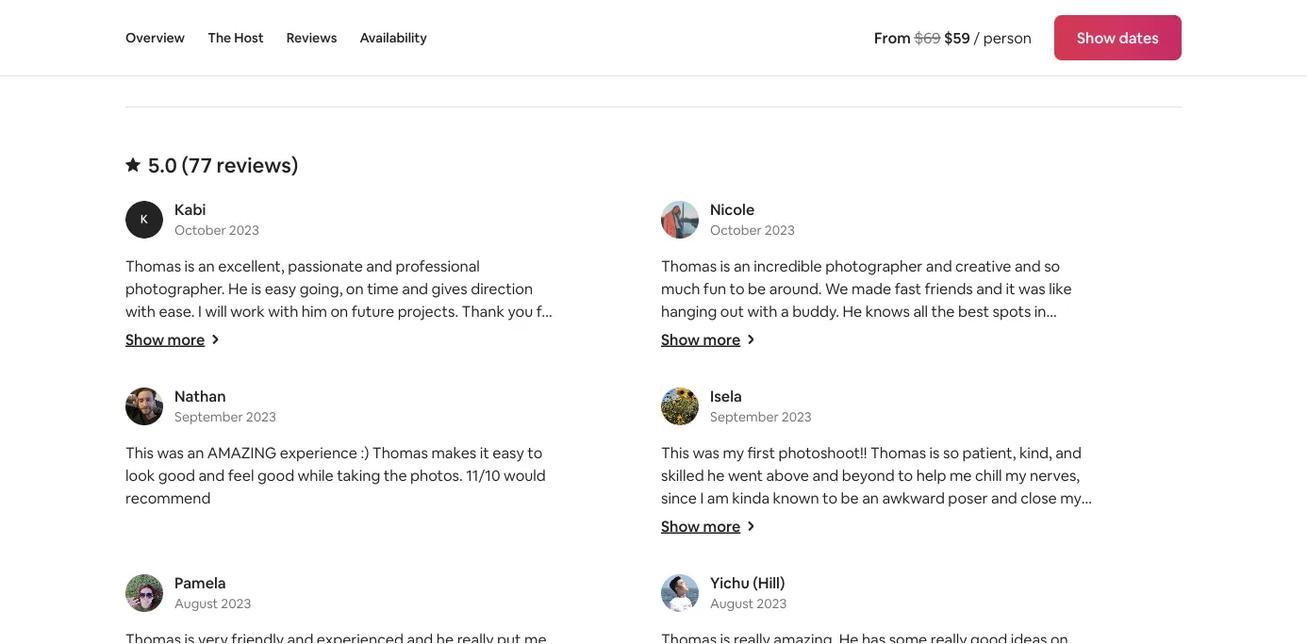 Task type: describe. For each thing, give the bounding box(es) containing it.
experience
[[280, 443, 357, 462]]

more for first
[[703, 516, 741, 536]]

did
[[821, 556, 843, 575]]

chill
[[975, 465, 1002, 485]]

and up up
[[713, 601, 739, 620]]

0 vertical spatial my
[[723, 443, 744, 462]]

best inside this was my first photoshoot!! thomas is so patient, kind, and skilled he went above and beyond to help me chill my nerves, since i am kinda known to be an awkward poser and close my eyes and get shy on cam. he was very motivating got all the right angles. he offered good tips  and gave me cool ideas for clothing and  best of all did not feel rush at all. he was on time too, down to earth! highly recommend. quick turn around on photos and the link to view is a  professional secure sight! he touches up 5 for free, per request!
[[750, 556, 782, 575]]

reviews)
[[216, 151, 298, 178]]

august inside the yichu (hill) august 2023
[[710, 595, 754, 612]]

the up the ideas
[[1048, 511, 1071, 530]]

2023 inside the yichu (hill) august 2023
[[757, 595, 787, 612]]

buddy.
[[792, 301, 839, 321]]

➌
[[125, 17, 139, 37]]

for inside thomas is an excellent, passionate and professional photographer.  he is easy going, on time and gives direction with ease. i will work with him on future projects. thank you for a lovely experience.
[[536, 301, 556, 321]]

feel inside this was an amazing experience :) thomas makes it easy to look good and feel good while taking the photos. 11/10 would recommend
[[228, 465, 254, 485]]

quick
[[935, 579, 975, 598]]

on up future
[[346, 279, 364, 298]]

he right all.
[[975, 556, 994, 575]]

nicole image
[[661, 201, 699, 239]]

1 horizontal spatial for
[[753, 624, 773, 643]]

is right the view
[[850, 601, 860, 620]]

shy
[[753, 511, 776, 530]]

incredible
[[754, 256, 822, 275]]

recommend.
[[843, 579, 932, 598]]

and down photoshoot!!
[[812, 465, 839, 485]]

all inside thomas is an incredible photographer and creative  and so much fun to be around. we made fast friends and it was like hanging out with a buddy. he knows all the best spots in austin to shoot and we got so many different looks and shots. i would recommend him to anyone! can't wait to shoot with him again next time i'm in austin!
[[913, 301, 928, 321]]

gave
[[925, 533, 959, 553]]

and up friends at right
[[926, 256, 952, 275]]

to up cam.
[[822, 488, 837, 507]]

can't
[[907, 347, 944, 366]]

an for excellent,
[[198, 256, 215, 275]]

going,
[[300, 279, 343, 298]]

we inside the ➌ your location we can travel and photoshoot at any public or private location.
[[125, 40, 148, 59]]

nathan september 2023
[[174, 386, 276, 425]]

austin!
[[840, 369, 887, 389]]

wait
[[947, 347, 977, 366]]

any
[[354, 40, 378, 59]]

0 vertical spatial he
[[707, 465, 725, 485]]

best inside thomas is an incredible photographer and creative  and so much fun to be around. we made fast friends and it was like hanging out with a buddy. he knows all the best spots in austin to shoot and we got so many different looks and shots. i would recommend him to anyone! can't wait to shoot with him again next time i'm in austin!
[[958, 301, 989, 321]]

we
[[799, 324, 820, 343]]

show more button for thomas is an excellent, passionate and professional photographer.  he is easy going, on time and gives direction with ease. i will work with him on future projects. thank you for a lovely experience.
[[125, 330, 220, 349]]

your
[[142, 17, 174, 37]]

view
[[814, 601, 846, 620]]

excellent,
[[218, 256, 285, 275]]

$69
[[914, 28, 941, 47]]

kabi image
[[125, 201, 163, 239]]

turn
[[979, 579, 1008, 598]]

photoshoot!!
[[778, 443, 867, 462]]

travel
[[180, 40, 219, 59]]

1 horizontal spatial him
[[661, 369, 687, 389]]

on down going,
[[330, 301, 348, 321]]

from
[[874, 28, 911, 47]]

photos
[[661, 601, 710, 620]]

many
[[870, 324, 908, 343]]

and left 'we'
[[770, 324, 796, 343]]

shots.
[[1044, 324, 1085, 343]]

it inside thomas is an incredible photographer and creative  and so much fun to be around. we made fast friends and it was like hanging out with a buddy. he knows all the best spots in austin to shoot and we got so many different looks and shots. i would recommend him to anyone! can't wait to shoot with him again next time i'm in austin!
[[1006, 279, 1015, 298]]

kabi october 2023
[[174, 199, 259, 239]]

very
[[890, 511, 920, 530]]

first
[[747, 443, 775, 462]]

highly
[[797, 579, 840, 598]]

1 horizontal spatial good
[[257, 465, 294, 485]]

we inside thomas is an incredible photographer and creative  and so much fun to be around. we made fast friends and it was like hanging out with a buddy. he knows all the best spots in austin to shoot and we got so many different looks and shots. i would recommend him to anyone! can't wait to shoot with him again next time i'm in austin!
[[825, 279, 848, 298]]

nathan
[[174, 386, 226, 405]]

the host
[[208, 29, 264, 46]]

/
[[974, 28, 980, 47]]

different
[[911, 324, 972, 343]]

the host button
[[208, 0, 264, 75]]

on right the shy
[[780, 511, 797, 530]]

thank
[[462, 301, 504, 321]]

more for incredible
[[703, 330, 741, 349]]

the up 5
[[743, 601, 766, 620]]

october for kabi
[[174, 222, 226, 239]]

it inside this was an amazing experience :) thomas makes it easy to look good and feel good while taking the photos. 11/10 would recommend
[[480, 443, 489, 462]]

and up future
[[366, 256, 392, 275]]

with right out
[[747, 301, 778, 321]]

skilled
[[661, 465, 704, 485]]

photographer
[[825, 256, 923, 275]]

to up awkward
[[898, 465, 913, 485]]

him inside thomas is an excellent, passionate and professional photographer.  he is easy going, on time and gives direction with ease. i will work with him on future projects. thank you for a lovely experience.
[[302, 301, 327, 321]]

earth!
[[752, 579, 793, 598]]

location
[[177, 17, 233, 37]]

he down the shy
[[749, 533, 769, 553]]

an inside this was my first photoshoot!! thomas is so patient, kind, and skilled he went above and beyond to help me chill my nerves, since i am kinda known to be an awkward poser and close my eyes and get shy on cam. he was very motivating got all the right angles. he offered good tips  and gave me cool ideas for clothing and  best of all did not feel rush at all. he was on time too, down to earth! highly recommend. quick turn around on photos and the link to view is a  professional secure sight! he touches up 5 for free, per request!
[[862, 488, 879, 507]]

feel inside this was my first photoshoot!! thomas is so patient, kind, and skilled he went above and beyond to help me chill my nerves, since i am kinda known to be an awkward poser and close my eyes and get shy on cam. he was very motivating got all the right angles. he offered good tips  and gave me cool ideas for clothing and  best of all did not feel rush at all. he was on time too, down to earth! highly recommend. quick turn around on photos and the link to view is a  professional secure sight! he touches up 5 for free, per request!
[[873, 556, 899, 575]]

anyone!
[[849, 347, 903, 366]]

you
[[508, 301, 533, 321]]

friends
[[925, 279, 973, 298]]

got inside thomas is an incredible photographer and creative  and so much fun to be around. we made fast friends and it was like hanging out with a buddy. he knows all the best spots in austin to shoot and we got so many different looks and shots. i would recommend him to anyone! can't wait to shoot with him again next time i'm in austin!
[[823, 324, 847, 343]]

1 horizontal spatial my
[[1005, 465, 1027, 485]]

and right creative
[[1015, 256, 1041, 275]]

known
[[773, 488, 819, 507]]

time inside thomas is an incredible photographer and creative  and so much fun to be around. we made fast friends and it was like hanging out with a buddy. he knows all the best spots in austin to shoot and we got so many different looks and shots. i would recommend him to anyone! can't wait to shoot with him again next time i'm in austin!
[[765, 369, 797, 389]]

to up austin!
[[831, 347, 846, 366]]

to left (hill)
[[734, 579, 749, 598]]

down
[[692, 579, 731, 598]]

show dates
[[1077, 28, 1159, 47]]

of
[[785, 556, 799, 575]]

an for amazing
[[187, 443, 204, 462]]

he right cam.
[[837, 511, 857, 530]]

kabi image
[[125, 201, 163, 239]]

kind,
[[1019, 443, 1052, 462]]

went
[[728, 465, 763, 485]]

ease.
[[159, 301, 195, 321]]

2023 for pamela
[[221, 595, 251, 612]]

➌ your location we can travel and photoshoot at any public or private location.
[[125, 17, 556, 59]]

was inside this was an amazing experience :) thomas makes it easy to look good and feel good while taking the photos. 11/10 would recommend
[[157, 443, 184, 462]]

thomas inside this was my first photoshoot!! thomas is so patient, kind, and skilled he went above and beyond to help me chill my nerves, since i am kinda known to be an awkward poser and close my eyes and get shy on cam. he was very motivating got all the right angles. he offered good tips  and gave me cool ideas for clothing and  best of all did not feel rush at all. he was on time too, down to earth! highly recommend. quick turn around on photos and the link to view is a  professional secure sight! he touches up 5 for free, per request!
[[870, 443, 926, 462]]

5.0
[[148, 151, 177, 178]]

more for excellent,
[[167, 330, 205, 349]]

so inside this was my first photoshoot!! thomas is so patient, kind, and skilled he went above and beyond to help me chill my nerves, since i am kinda known to be an awkward poser and close my eyes and get shy on cam. he was very motivating got all the right angles. he offered good tips  and gave me cool ideas for clothing and  best of all did not feel rush at all. he was on time too, down to earth! highly recommend. quick turn around on photos and the link to view is a  professional secure sight! he touches up 5 for free, per request!
[[943, 443, 959, 462]]

time inside this was my first photoshoot!! thomas is so patient, kind, and skilled he went above and beyond to help me chill my nerves, since i am kinda known to be an awkward poser and close my eyes and get shy on cam. he was very motivating got all the right angles. he offered good tips  and gave me cool ideas for clothing and  best of all did not feel rush at all. he was on time too, down to earth! highly recommend. quick turn around on photos and the link to view is a  professional secure sight! he touches up 5 for free, per request!
[[1049, 556, 1080, 575]]

at inside this was my first photoshoot!! thomas is so patient, kind, and skilled he went above and beyond to help me chill my nerves, since i am kinda known to be an awkward poser and close my eyes and get shy on cam. he was very motivating got all the right angles. he offered good tips  and gave me cool ideas for clothing and  best of all did not feel rush at all. he was on time too, down to earth! highly recommend. quick turn around on photos and the link to view is a  professional secure sight! he touches up 5 for free, per request!
[[936, 556, 950, 575]]

right
[[661, 533, 694, 553]]

this was my first photoshoot!! thomas is so patient, kind, and skilled he went above and beyond to help me chill my nerves, since i am kinda known to be an awkward poser and close my eyes and get shy on cam. he was very motivating got all the right angles. he offered good tips  and gave me cool ideas for clothing and  best of all did not feel rush at all. he was on time too, down to earth! highly recommend. quick turn around on photos and the link to view is a  professional secure sight! he touches up 5 for free, per request!
[[661, 443, 1082, 643]]

1 vertical spatial all
[[1030, 511, 1044, 530]]

i inside this was my first photoshoot!! thomas is so patient, kind, and skilled he went above and beyond to help me chill my nerves, since i am kinda known to be an awkward poser and close my eyes and get shy on cam. he was very motivating got all the right angles. he offered good tips  and gave me cool ideas for clothing and  best of all did not feel rush at all. he was on time too, down to earth! highly recommend. quick turn around on photos and the link to view is a  professional secure sight! he touches up 5 for free, per request!
[[700, 488, 704, 507]]

link
[[770, 601, 793, 620]]

:)
[[361, 443, 369, 462]]

to down looks
[[980, 347, 995, 366]]

to inside this was an amazing experience :) thomas makes it easy to look good and feel good while taking the photos. 11/10 would recommend
[[527, 443, 542, 462]]

tips
[[867, 533, 893, 553]]

and down chill at the right bottom of page
[[991, 488, 1017, 507]]

0 horizontal spatial shoot
[[727, 324, 767, 343]]

thomas inside thomas is an incredible photographer and creative  and so much fun to be around. we made fast friends and it was like hanging out with a buddy. he knows all the best spots in austin to shoot and we got so many different looks and shots. i would recommend him to anyone! can't wait to shoot with him again next time i'm in austin!
[[661, 256, 717, 275]]

was up skilled
[[693, 443, 720, 462]]

with right work in the left of the page
[[268, 301, 298, 321]]

location.
[[497, 40, 556, 59]]

1 horizontal spatial he
[[1053, 601, 1070, 620]]

gives
[[431, 279, 467, 298]]

ideas
[[1021, 533, 1057, 553]]

much
[[661, 279, 700, 298]]

touches
[[661, 624, 717, 643]]

september for isela
[[710, 408, 779, 425]]

2 horizontal spatial my
[[1060, 488, 1081, 507]]

get
[[726, 511, 750, 530]]

photoshoot
[[252, 40, 333, 59]]

kinda
[[732, 488, 770, 507]]

is up 'help'
[[929, 443, 940, 462]]

fast
[[895, 279, 921, 298]]

11/10
[[466, 465, 500, 485]]

look
[[125, 465, 155, 485]]

to right fun
[[730, 279, 745, 298]]

clothing
[[661, 556, 718, 575]]

a inside this was my first photoshoot!! thomas is so patient, kind, and skilled he went above and beyond to help me chill my nerves, since i am kinda known to be an awkward poser and close my eyes and get shy on cam. he was very motivating got all the right angles. he offered good tips  and gave me cool ideas for clothing and  best of all did not feel rush at all. he was on time too, down to earth! highly recommend. quick turn around on photos and the link to view is a  professional secure sight! he touches up 5 for free, per request!
[[863, 601, 871, 620]]

(77
[[182, 151, 212, 178]]

september for nathan
[[174, 408, 243, 425]]

this for this was an amazing experience :) thomas makes it easy to look good and feel good while taking the photos. 11/10 would recommend
[[125, 443, 154, 462]]

and up projects.
[[402, 279, 428, 298]]

this was an amazing experience :) thomas makes it easy to look good and feel good while taking the photos. 11/10 would recommend
[[125, 443, 546, 507]]

person
[[983, 28, 1032, 47]]

to down out
[[708, 324, 723, 343]]

sight!
[[1012, 601, 1050, 620]]

good inside this was my first photoshoot!! thomas is so patient, kind, and skilled he went above and beyond to help me chill my nerves, since i am kinda known to be an awkward poser and close my eyes and get shy on cam. he was very motivating got all the right angles. he offered good tips  and gave me cool ideas for clothing and  best of all did not feel rush at all. he was on time too, down to earth! highly recommend. quick turn around on photos and the link to view is a  professional secure sight! he touches up 5 for free, per request!
[[827, 533, 864, 553]]

work
[[230, 301, 265, 321]]

patient,
[[962, 443, 1016, 462]]

recommend inside thomas is an incredible photographer and creative  and so much fun to be around. we made fast friends and it was like hanging out with a buddy. he knows all the best spots in austin to shoot and we got so many different looks and shots. i would recommend him to anyone! can't wait to shoot with him again next time i'm in austin!
[[713, 347, 799, 366]]

awkward
[[882, 488, 945, 507]]

with down "shots."
[[1041, 347, 1072, 366]]

fun
[[703, 279, 726, 298]]

would inside this was an amazing experience :) thomas makes it easy to look good and feel good while taking the photos. 11/10 would recommend
[[504, 465, 546, 485]]



Task type: locate. For each thing, give the bounding box(es) containing it.
an inside this was an amazing experience :) thomas makes it easy to look good and feel good while taking the photos. 11/10 would recommend
[[187, 443, 204, 462]]

while
[[298, 465, 334, 485]]

shoot
[[727, 324, 767, 343], [998, 347, 1038, 366]]

an inside thomas is an incredible photographer and creative  and so much fun to be around. we made fast friends and it was like hanging out with a buddy. he knows all the best spots in austin to shoot and we got so many different looks and shots. i would recommend him to anyone! can't wait to shoot with him again next time i'm in austin!
[[734, 256, 750, 275]]

i inside thomas is an excellent, passionate and professional photographer.  he is easy going, on time and gives direction with ease. i will work with him on future projects. thank you for a lovely experience.
[[198, 301, 202, 321]]

feel down amazing
[[228, 465, 254, 485]]

an down beyond
[[862, 488, 879, 507]]

0 horizontal spatial in
[[824, 369, 836, 389]]

and up nerves,
[[1055, 443, 1082, 462]]

1 horizontal spatial all
[[913, 301, 928, 321]]

is up photographer. at the top left
[[184, 256, 195, 275]]

a down the around.
[[781, 301, 789, 321]]

with up lovely
[[125, 301, 156, 321]]

is up fun
[[720, 256, 730, 275]]

0 horizontal spatial easy
[[265, 279, 296, 298]]

show more for thomas is an excellent, passionate and professional photographer.  he is easy going, on time and gives direction with ease. i will work with him on future projects. thank you for a lovely experience.
[[125, 330, 205, 349]]

thomas right :)
[[372, 443, 428, 462]]

an for incredible
[[734, 256, 750, 275]]

show more button down hanging
[[661, 330, 756, 349]]

easy up 11/10
[[493, 443, 524, 462]]

all down close
[[1030, 511, 1044, 530]]

so
[[1044, 256, 1060, 275], [851, 324, 867, 343], [943, 443, 959, 462]]

1 horizontal spatial september
[[710, 408, 779, 425]]

availability button
[[360, 0, 427, 75]]

him
[[302, 301, 327, 321], [802, 347, 827, 366], [661, 369, 687, 389]]

show more for thomas is an incredible photographer and creative  and so much fun to be around. we made fast friends and it was like hanging out with a buddy. he knows all the best spots in austin to shoot and we got so many different looks and shots. i would recommend him to anyone! can't wait to shoot with him again next time i'm in austin!
[[661, 330, 741, 349]]

above
[[766, 465, 809, 485]]

in right i'm
[[824, 369, 836, 389]]

1 august from the left
[[174, 595, 218, 612]]

0 vertical spatial i
[[198, 301, 202, 321]]

i down "austin"
[[661, 347, 665, 366]]

0 horizontal spatial got
[[823, 324, 847, 343]]

time up future
[[367, 279, 399, 298]]

a
[[781, 301, 789, 321], [125, 324, 134, 343], [863, 601, 871, 620]]

0 horizontal spatial he
[[707, 465, 725, 485]]

he right the sight! at right bottom
[[1053, 601, 1070, 620]]

more down ease.
[[167, 330, 205, 349]]

nerves,
[[1030, 465, 1080, 485]]

show more down am
[[661, 516, 741, 536]]

2023 up 'incredible'
[[765, 222, 795, 239]]

he up am
[[707, 465, 725, 485]]

0 horizontal spatial this
[[125, 443, 154, 462]]

2 vertical spatial my
[[1060, 488, 1081, 507]]

0 horizontal spatial at
[[336, 40, 350, 59]]

more
[[167, 330, 205, 349], [703, 330, 741, 349], [703, 516, 741, 536]]

0 horizontal spatial all
[[803, 556, 818, 575]]

0 horizontal spatial my
[[723, 443, 744, 462]]

me up poser
[[950, 465, 972, 485]]

0 horizontal spatial it
[[480, 443, 489, 462]]

september inside "nathan september 2023"
[[174, 408, 243, 425]]

at
[[336, 40, 350, 59], [936, 556, 950, 575]]

was down "cool"
[[997, 556, 1024, 575]]

passionate
[[288, 256, 363, 275]]

is down excellent,
[[251, 279, 261, 298]]

0 horizontal spatial would
[[504, 465, 546, 485]]

1 vertical spatial him
[[802, 347, 827, 366]]

thomas is an excellent, passionate and professional photographer.  he is easy going, on time and gives direction with ease. i will work with him on future projects. thank you for a lovely experience.
[[125, 256, 556, 343]]

would down "austin"
[[668, 347, 710, 366]]

2 september from the left
[[710, 408, 779, 425]]

and down creative
[[976, 279, 1002, 298]]

on right around
[[1063, 579, 1081, 598]]

be inside this was my first photoshoot!! thomas is so patient, kind, and skilled he went above and beyond to help me chill my nerves, since i am kinda known to be an awkward poser and close my eyes and get shy on cam. he was very motivating got all the right angles. he offered good tips  and gave me cool ideas for clothing and  best of all did not feel rush at all. he was on time too, down to earth! highly recommend. quick turn around on photos and the link to view is a  professional secure sight! he touches up 5 for free, per request!
[[841, 488, 859, 507]]

1 vertical spatial feel
[[873, 556, 899, 575]]

this inside this was my first photoshoot!! thomas is so patient, kind, and skilled he went above and beyond to help me chill my nerves, since i am kinda known to be an awkward poser and close my eyes and get shy on cam. he was very motivating got all the right angles. he offered good tips  and gave me cool ideas for clothing and  best of all did not feel rush at all. he was on time too, down to earth! highly recommend. quick turn around on photos and the link to view is a  professional secure sight! he touches up 5 for free, per request!
[[661, 443, 689, 462]]

reviews
[[286, 29, 337, 46]]

0 vertical spatial got
[[823, 324, 847, 343]]

in right spots
[[1034, 301, 1046, 321]]

for
[[536, 301, 556, 321], [1061, 533, 1081, 553], [753, 624, 773, 643]]

0 horizontal spatial professional
[[396, 256, 480, 275]]

2023 up excellent,
[[229, 222, 259, 239]]

september inside the isela september 2023
[[710, 408, 779, 425]]

2 horizontal spatial time
[[1049, 556, 1080, 575]]

would
[[668, 347, 710, 366], [504, 465, 546, 485]]

and inside the ➌ your location we can travel and photoshoot at any public or private location.
[[223, 40, 249, 59]]

be
[[748, 279, 766, 298], [841, 488, 859, 507]]

and down spots
[[1015, 324, 1041, 343]]

2023 down (hill)
[[757, 595, 787, 612]]

2 august from the left
[[710, 595, 754, 612]]

2023 inside "nathan september 2023"
[[246, 408, 276, 425]]

be down 'incredible'
[[748, 279, 766, 298]]

knows
[[865, 301, 910, 321]]

list containing kabi
[[118, 199, 1189, 644]]

1 horizontal spatial time
[[765, 369, 797, 389]]

list
[[118, 199, 1189, 644]]

he
[[228, 279, 248, 298], [843, 301, 862, 321], [837, 511, 857, 530], [749, 533, 769, 553], [975, 556, 994, 575]]

close
[[1021, 488, 1057, 507]]

1 horizontal spatial professional
[[875, 601, 959, 620]]

shoot down looks
[[998, 347, 1038, 366]]

1 horizontal spatial october
[[710, 222, 762, 239]]

2 horizontal spatial a
[[863, 601, 871, 620]]

isela image
[[661, 388, 699, 425], [661, 388, 699, 425]]

for right the ideas
[[1061, 533, 1081, 553]]

it up 11/10
[[480, 443, 489, 462]]

my down nerves,
[[1060, 488, 1081, 507]]

so up anyone!
[[851, 324, 867, 343]]

pamela august 2023
[[174, 573, 251, 612]]

1 horizontal spatial shoot
[[998, 347, 1038, 366]]

0 vertical spatial we
[[125, 40, 148, 59]]

0 horizontal spatial good
[[158, 465, 195, 485]]

show more button down am
[[661, 516, 756, 536]]

and down very
[[896, 533, 922, 553]]

1 vertical spatial for
[[1061, 533, 1081, 553]]

1 horizontal spatial be
[[841, 488, 859, 507]]

he up work in the left of the page
[[228, 279, 248, 298]]

thomas
[[125, 256, 181, 275], [661, 256, 717, 275], [372, 443, 428, 462], [870, 443, 926, 462]]

2023 inside pamela august 2023
[[221, 595, 251, 612]]

0 vertical spatial time
[[367, 279, 399, 298]]

reviews button
[[286, 0, 337, 75]]

august inside pamela august 2023
[[174, 595, 218, 612]]

recommend
[[713, 347, 799, 366], [125, 488, 211, 507]]

good up not
[[827, 533, 864, 553]]

and down angles. at the right of page
[[721, 556, 747, 575]]

an inside thomas is an excellent, passionate and professional photographer.  he is easy going, on time and gives direction with ease. i will work with him on future projects. thank you for a lovely experience.
[[198, 256, 215, 275]]

0 horizontal spatial for
[[536, 301, 556, 321]]

1 horizontal spatial august
[[710, 595, 754, 612]]

is inside thomas is an incredible photographer and creative  and so much fun to be around. we made fast friends and it was like hanging out with a buddy. he knows all the best spots in austin to shoot and we got so many different looks and shots. i would recommend him to anyone! can't wait to shoot with him again next time i'm in austin!
[[720, 256, 730, 275]]

on up around
[[1028, 556, 1045, 575]]

(hill)
[[753, 573, 785, 592]]

the up different
[[931, 301, 955, 321]]

1 september from the left
[[174, 408, 243, 425]]

got inside this was my first photoshoot!! thomas is so patient, kind, and skilled he went above and beyond to help me chill my nerves, since i am kinda known to be an awkward poser and close my eyes and get shy on cam. he was very motivating got all the right angles. he offered good tips  and gave me cool ideas for clothing and  best of all did not feel rush at all. he was on time too, down to earth! highly recommend. quick turn around on photos and the link to view is a  professional secure sight! he touches up 5 for free, per request!
[[1002, 511, 1026, 530]]

yichu
[[710, 573, 750, 592]]

best up earth!
[[750, 556, 782, 575]]

all down fast
[[913, 301, 928, 321]]

lovely
[[137, 324, 177, 343]]

august down the pamela
[[174, 595, 218, 612]]

will
[[205, 301, 227, 321]]

1 vertical spatial he
[[1053, 601, 1070, 620]]

not
[[846, 556, 870, 575]]

the inside thomas is an incredible photographer and creative  and so much fun to be around. we made fast friends and it was like hanging out with a buddy. he knows all the best spots in austin to shoot and we got so many different looks and shots. i would recommend him to anyone! can't wait to shoot with him again next time i'm in austin!
[[931, 301, 955, 321]]

show dates link
[[1054, 15, 1182, 60]]

all.
[[953, 556, 971, 575]]

to right link
[[796, 601, 811, 620]]

thomas up beyond
[[870, 443, 926, 462]]

beyond
[[842, 465, 895, 485]]

september
[[174, 408, 243, 425], [710, 408, 779, 425]]

he inside thomas is an excellent, passionate and professional photographer.  he is easy going, on time and gives direction with ease. i will work with him on future projects. thank you for a lovely experience.
[[228, 279, 248, 298]]

nicole image
[[661, 201, 699, 239]]

from $69 $59 / person
[[874, 28, 1032, 47]]

private
[[445, 40, 493, 59]]

free,
[[777, 624, 809, 643]]

projects.
[[398, 301, 458, 321]]

we
[[125, 40, 148, 59], [825, 279, 848, 298]]

2 vertical spatial him
[[661, 369, 687, 389]]

up
[[720, 624, 738, 643]]

1 horizontal spatial we
[[825, 279, 848, 298]]

2023 for isela
[[782, 408, 812, 425]]

would inside thomas is an incredible photographer and creative  and so much fun to be around. we made fast friends and it was like hanging out with a buddy. he knows all the best spots in austin to shoot and we got so many different looks and shots. i would recommend him to anyone! can't wait to shoot with him again next time i'm in austin!
[[668, 347, 710, 366]]

1 this from the left
[[125, 443, 154, 462]]

the
[[208, 29, 231, 46]]

so up like
[[1044, 256, 1060, 275]]

1 vertical spatial me
[[962, 533, 985, 553]]

2 horizontal spatial him
[[802, 347, 827, 366]]

october inside nicole october 2023
[[710, 222, 762, 239]]

show more for this was my first photoshoot!! thomas is so patient, kind, and skilled he went above and beyond to help me chill my nerves, since i am kinda known to be an awkward poser and close my eyes and get shy on cam. he was very motivating got all the right angles. he offered good tips  and gave me cool ideas for clothing and  best of all did not feel rush at all. he was on time too, down to earth! highly recommend. quick turn around on photos and the link to view is a  professional secure sight! he touches up 5 for free, per request!
[[661, 516, 741, 536]]

easy inside this was an amazing experience :) thomas makes it easy to look good and feel good while taking the photos. 11/10 would recommend
[[493, 443, 524, 462]]

poser
[[948, 488, 988, 507]]

1 vertical spatial professional
[[875, 601, 959, 620]]

0 vertical spatial in
[[1034, 301, 1046, 321]]

2023 inside nicole october 2023
[[765, 222, 795, 239]]

easy inside thomas is an excellent, passionate and professional photographer.  he is easy going, on time and gives direction with ease. i will work with him on future projects. thank you for a lovely experience.
[[265, 279, 296, 298]]

rush
[[903, 556, 932, 575]]

for right the you
[[536, 301, 556, 321]]

a inside thomas is an excellent, passionate and professional photographer.  he is easy going, on time and gives direction with ease. i will work with him on future projects. thank you for a lovely experience.
[[125, 324, 134, 343]]

2023 up amazing
[[246, 408, 276, 425]]

september down "nathan"
[[174, 408, 243, 425]]

1 vertical spatial easy
[[493, 443, 524, 462]]

feel up recommend.
[[873, 556, 899, 575]]

show for thomas is an excellent, passionate and professional photographer.  he is easy going, on time and gives direction with ease. i will work with him on future projects. thank you for a lovely experience.
[[125, 330, 164, 349]]

0 horizontal spatial time
[[367, 279, 399, 298]]

pamela image
[[125, 574, 163, 612]]

0 vertical spatial at
[[336, 40, 350, 59]]

a left lovely
[[125, 324, 134, 343]]

1 horizontal spatial so
[[943, 443, 959, 462]]

got up "cool"
[[1002, 511, 1026, 530]]

0 horizontal spatial i
[[198, 301, 202, 321]]

yichu (hill) image
[[661, 574, 699, 612], [661, 574, 699, 612]]

motivating
[[924, 511, 999, 530]]

1 vertical spatial at
[[936, 556, 950, 575]]

2 this from the left
[[661, 443, 689, 462]]

it up spots
[[1006, 279, 1015, 298]]

0 vertical spatial all
[[913, 301, 928, 321]]

this inside this was an amazing experience :) thomas makes it easy to look good and feel good while taking the photos. 11/10 would recommend
[[125, 443, 154, 462]]

more down out
[[703, 330, 741, 349]]

2023 for nathan
[[246, 408, 276, 425]]

availability
[[360, 29, 427, 46]]

this for this was my first photoshoot!! thomas is so patient, kind, and skilled he went above and beyond to help me chill my nerves, since i am kinda known to be an awkward poser and close my eyes and get shy on cam. he was very motivating got all the right angles. he offered good tips  and gave me cool ideas for clothing and  best of all did not feel rush at all. he was on time too, down to earth! highly recommend. quick turn around on photos and the link to view is a  professional secure sight! he touches up 5 for free, per request!
[[661, 443, 689, 462]]

1 horizontal spatial at
[[936, 556, 950, 575]]

august down yichu
[[710, 595, 754, 612]]

1 vertical spatial best
[[750, 556, 782, 575]]

1 vertical spatial shoot
[[998, 347, 1038, 366]]

0 horizontal spatial recommend
[[125, 488, 211, 507]]

i left will
[[198, 301, 202, 321]]

i inside thomas is an incredible photographer and creative  and so much fun to be around. we made fast friends and it was like hanging out with a buddy. he knows all the best spots in austin to shoot and we got so many different looks and shots. i would recommend him to anyone! can't wait to shoot with him again next time i'm in austin!
[[661, 347, 665, 366]]

me
[[950, 465, 972, 485], [962, 533, 985, 553]]

my right chill at the right bottom of page
[[1005, 465, 1027, 485]]

0 horizontal spatial a
[[125, 324, 134, 343]]

2 vertical spatial for
[[753, 624, 773, 643]]

1 october from the left
[[174, 222, 226, 239]]

a inside thomas is an incredible photographer and creative  and so much fun to be around. we made fast friends and it was like hanging out with a buddy. he knows all the best spots in austin to shoot and we got so many different looks and shots. i would recommend him to anyone! can't wait to shoot with him again next time i'm in austin!
[[781, 301, 789, 321]]

secure
[[962, 601, 1009, 620]]

out
[[720, 301, 744, 321]]

0 horizontal spatial august
[[174, 595, 218, 612]]

like
[[1049, 279, 1072, 298]]

recommend down look
[[125, 488, 211, 507]]

and down am
[[696, 511, 722, 530]]

0 horizontal spatial we
[[125, 40, 148, 59]]

overview button
[[125, 0, 185, 75]]

an
[[198, 256, 215, 275], [734, 256, 750, 275], [187, 443, 204, 462], [862, 488, 879, 507]]

0 vertical spatial a
[[781, 301, 789, 321]]

an left amazing
[[187, 443, 204, 462]]

all right of
[[803, 556, 818, 575]]

show more button for thomas is an incredible photographer and creative  and so much fun to be around. we made fast friends and it was like hanging out with a buddy. he knows all the best spots in austin to shoot and we got so many different looks and shots. i would recommend him to anyone! can't wait to shoot with him again next time i'm in austin!
[[661, 330, 756, 349]]

0 vertical spatial me
[[950, 465, 972, 485]]

0 horizontal spatial so
[[851, 324, 867, 343]]

him down going,
[[302, 301, 327, 321]]

show more button
[[125, 330, 220, 349], [661, 330, 756, 349], [661, 516, 756, 536]]

at inside the ➌ your location we can travel and photoshoot at any public or private location.
[[336, 40, 350, 59]]

we up buddy.
[[825, 279, 848, 298]]

2 vertical spatial a
[[863, 601, 871, 620]]

october down nicole
[[710, 222, 762, 239]]

show more button for this was my first photoshoot!! thomas is so patient, kind, and skilled he went above and beyond to help me chill my nerves, since i am kinda known to be an awkward poser and close my eyes and get shy on cam. he was very motivating got all the right angles. he offered good tips  and gave me cool ideas for clothing and  best of all did not feel rush at all. he was on time too, down to earth! highly recommend. quick turn around on photos and the link to view is a  professional secure sight! he touches up 5 for free, per request!
[[661, 516, 756, 536]]

pamela
[[174, 573, 226, 592]]

was left like
[[1019, 279, 1046, 298]]

the
[[931, 301, 955, 321], [384, 465, 407, 485], [1048, 511, 1071, 530], [743, 601, 766, 620]]

photos.
[[410, 465, 463, 485]]

0 vertical spatial feel
[[228, 465, 254, 485]]

2 horizontal spatial all
[[1030, 511, 1044, 530]]

1 horizontal spatial it
[[1006, 279, 1015, 298]]

would right 11/10
[[504, 465, 546, 485]]

0 vertical spatial easy
[[265, 279, 296, 298]]

2 vertical spatial so
[[943, 443, 959, 462]]

this up skilled
[[661, 443, 689, 462]]

1 vertical spatial recommend
[[125, 488, 211, 507]]

show for thomas is an incredible photographer and creative  and so much fun to be around. we made fast friends and it was like hanging out with a buddy. he knows all the best spots in austin to shoot and we got so many different looks and shots. i would recommend him to anyone! can't wait to shoot with him again next time i'm in austin!
[[661, 330, 700, 349]]

professional down recommend.
[[875, 601, 959, 620]]

cam.
[[801, 511, 834, 530]]

cool
[[988, 533, 1018, 553]]

and
[[223, 40, 249, 59], [366, 256, 392, 275], [926, 256, 952, 275], [1015, 256, 1041, 275], [402, 279, 428, 298], [976, 279, 1002, 298], [770, 324, 796, 343], [1015, 324, 1041, 343], [1055, 443, 1082, 462], [198, 465, 225, 485], [812, 465, 839, 485], [991, 488, 1017, 507], [696, 511, 722, 530], [896, 533, 922, 553], [721, 556, 747, 575], [713, 601, 739, 620]]

show more button down ease.
[[125, 330, 220, 349]]

2 october from the left
[[710, 222, 762, 239]]

professional inside this was my first photoshoot!! thomas is so patient, kind, and skilled he went above and beyond to help me chill my nerves, since i am kinda known to be an awkward poser and close my eyes and get shy on cam. he was very motivating got all the right angles. he offered good tips  and gave me cool ideas for clothing and  best of all did not feel rush at all. he was on time too, down to earth! highly recommend. quick turn around on photos and the link to view is a  professional secure sight! he touches up 5 for free, per request!
[[875, 601, 959, 620]]

recommend up next
[[713, 347, 799, 366]]

him left again
[[661, 369, 687, 389]]

photographer.
[[125, 279, 225, 298]]

0 horizontal spatial him
[[302, 301, 327, 321]]

0 vertical spatial professional
[[396, 256, 480, 275]]

1 horizontal spatial a
[[781, 301, 789, 321]]

1 horizontal spatial recommend
[[713, 347, 799, 366]]

since
[[661, 488, 697, 507]]

this up look
[[125, 443, 154, 462]]

in
[[1034, 301, 1046, 321], [824, 369, 836, 389]]

recommend inside this was an amazing experience :) thomas makes it easy to look good and feel good while taking the photos. 11/10 would recommend
[[125, 488, 211, 507]]

professional inside thomas is an excellent, passionate and professional photographer.  he is easy going, on time and gives direction with ease. i will work with him on future projects. thank you for a lovely experience.
[[396, 256, 480, 275]]

show for this was my first photoshoot!! thomas is so patient, kind, and skilled he went above and beyond to help me chill my nerves, since i am kinda known to be an awkward poser and close my eyes and get shy on cam. he was very motivating got all the right angles. he offered good tips  and gave me cool ideas for clothing and  best of all did not feel rush at all. he was on time too, down to earth! highly recommend. quick turn around on photos and the link to view is a  professional secure sight! he touches up 5 for free, per request!
[[661, 516, 700, 536]]

1 vertical spatial we
[[825, 279, 848, 298]]

the right taking
[[384, 465, 407, 485]]

2 vertical spatial all
[[803, 556, 818, 575]]

the inside this was an amazing experience :) thomas makes it easy to look good and feel good while taking the photos. 11/10 would recommend
[[384, 465, 407, 485]]

he inside thomas is an incredible photographer and creative  and so much fun to be around. we made fast friends and it was like hanging out with a buddy. he knows all the best spots in austin to shoot and we got so many different looks and shots. i would recommend him to anyone! can't wait to shoot with him again next time i'm in austin!
[[843, 301, 862, 321]]

thomas inside this was an amazing experience :) thomas makes it easy to look good and feel good while taking the photos. 11/10 would recommend
[[372, 443, 428, 462]]

0 horizontal spatial october
[[174, 222, 226, 239]]

2 vertical spatial time
[[1049, 556, 1080, 575]]

nathan image
[[125, 388, 163, 425], [125, 388, 163, 425]]

again
[[690, 369, 727, 389]]

thomas inside thomas is an excellent, passionate and professional photographer.  he is easy going, on time and gives direction with ease. i will work with him on future projects. thank you for a lovely experience.
[[125, 256, 181, 275]]

0 vertical spatial him
[[302, 301, 327, 321]]

0 vertical spatial so
[[1044, 256, 1060, 275]]

1 horizontal spatial easy
[[493, 443, 524, 462]]

october inside kabi october 2023
[[174, 222, 226, 239]]

spots
[[993, 301, 1031, 321]]

1 horizontal spatial in
[[1034, 301, 1046, 321]]

5
[[742, 624, 750, 643]]

pamela image
[[125, 574, 163, 612]]

is
[[184, 256, 195, 275], [720, 256, 730, 275], [251, 279, 261, 298], [929, 443, 940, 462], [850, 601, 860, 620]]

am
[[707, 488, 729, 507]]

october for nicole
[[710, 222, 762, 239]]

show
[[1077, 28, 1116, 47], [125, 330, 164, 349], [661, 330, 700, 349], [661, 516, 700, 536]]

was down "nathan"
[[157, 443, 184, 462]]

show more down ease.
[[125, 330, 205, 349]]

0 vertical spatial for
[[536, 301, 556, 321]]

a up request!
[[863, 601, 871, 620]]

future
[[351, 301, 394, 321]]

0 vertical spatial it
[[1006, 279, 1015, 298]]

with
[[125, 301, 156, 321], [268, 301, 298, 321], [747, 301, 778, 321], [1041, 347, 1072, 366]]

0 vertical spatial best
[[958, 301, 989, 321]]

request!
[[839, 624, 896, 643]]

0 vertical spatial shoot
[[727, 324, 767, 343]]

show left 'dates'
[[1077, 28, 1116, 47]]

1 horizontal spatial would
[[668, 347, 710, 366]]

2 horizontal spatial so
[[1044, 256, 1060, 275]]

1 vertical spatial so
[[851, 324, 867, 343]]

2 horizontal spatial for
[[1061, 533, 1081, 553]]

got right 'we'
[[823, 324, 847, 343]]

2023 for nicole
[[765, 222, 795, 239]]

1 horizontal spatial got
[[1002, 511, 1026, 530]]

1 horizontal spatial this
[[661, 443, 689, 462]]

1 vertical spatial be
[[841, 488, 859, 507]]

and inside this was an amazing experience :) thomas makes it easy to look good and feel good while taking the photos. 11/10 would recommend
[[198, 465, 225, 485]]

to right makes
[[527, 443, 542, 462]]

2 horizontal spatial i
[[700, 488, 704, 507]]

can
[[152, 40, 177, 59]]

was up tips
[[860, 511, 887, 530]]

1 horizontal spatial feel
[[873, 556, 899, 575]]

2023 inside kabi october 2023
[[229, 222, 259, 239]]

be inside thomas is an incredible photographer and creative  and so much fun to be around. we made fast friends and it was like hanging out with a buddy. he knows all the best spots in austin to shoot and we got so many different looks and shots. i would recommend him to anyone! can't wait to shoot with him again next time i'm in austin!
[[748, 279, 766, 298]]

time inside thomas is an excellent, passionate and professional photographer.  he is easy going, on time and gives direction with ease. i will work with him on future projects. thank you for a lovely experience.
[[367, 279, 399, 298]]

taking
[[337, 465, 380, 485]]

2 vertical spatial i
[[700, 488, 704, 507]]

august
[[174, 595, 218, 612], [710, 595, 754, 612]]

0 vertical spatial be
[[748, 279, 766, 298]]

1 vertical spatial would
[[504, 465, 546, 485]]

was inside thomas is an incredible photographer and creative  and so much fun to be around. we made fast friends and it was like hanging out with a buddy. he knows all the best spots in austin to shoot and we got so many different looks and shots. i would recommend him to anyone! can't wait to shoot with him again next time i'm in austin!
[[1019, 279, 1046, 298]]

easy down excellent,
[[265, 279, 296, 298]]

2023 for kabi
[[229, 222, 259, 239]]

isela
[[710, 386, 742, 405]]

host
[[234, 29, 264, 46]]

2023 inside the isela september 2023
[[782, 408, 812, 425]]

me up all.
[[962, 533, 985, 553]]



Task type: vqa. For each thing, say whether or not it's contained in the screenshot.


